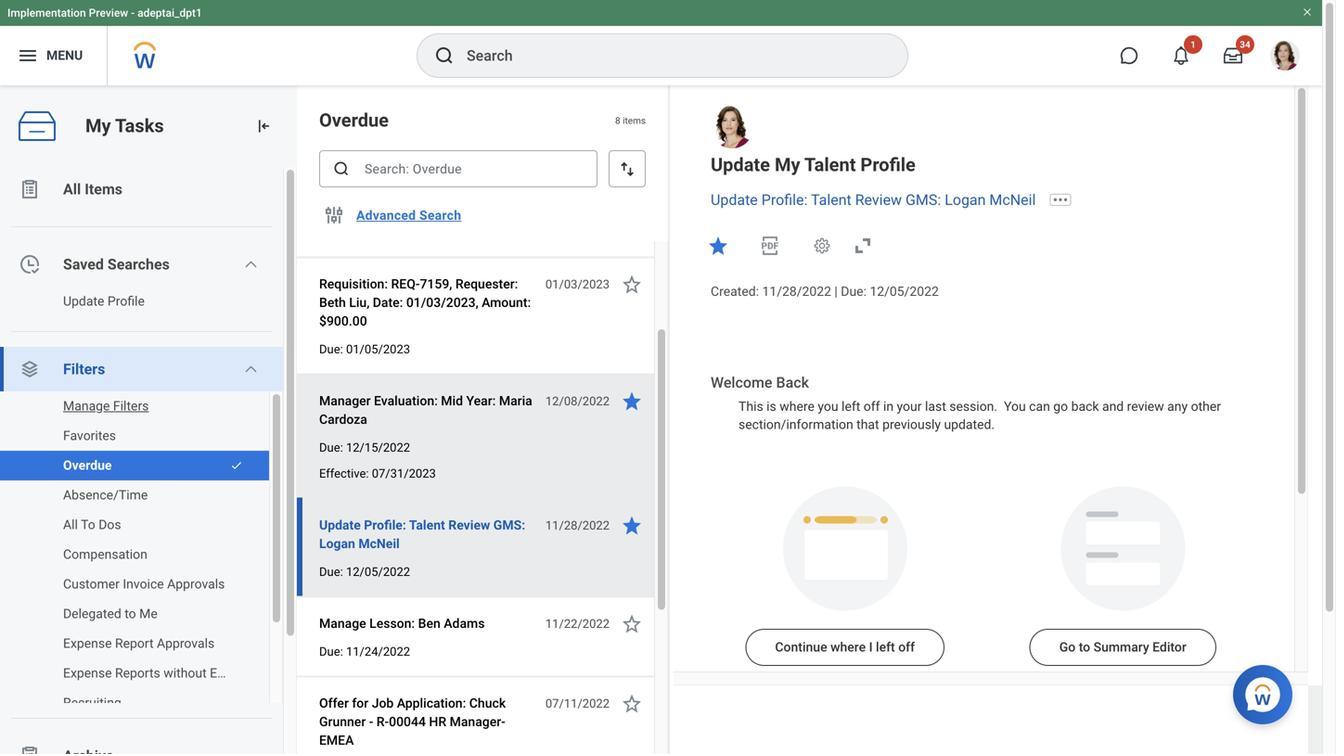 Task type: vqa. For each thing, say whether or not it's contained in the screenshot.
the expense report approvals
yes



Task type: describe. For each thing, give the bounding box(es) containing it.
your
[[897, 399, 922, 415]]

can go
[[1030, 399, 1069, 415]]

other
[[1192, 399, 1222, 415]]

7159,
[[420, 277, 452, 292]]

all to dos
[[63, 518, 121, 533]]

due: right |
[[841, 284, 867, 299]]

07/31/2023
[[372, 467, 436, 481]]

exceptions
[[210, 666, 273, 681]]

item list element
[[297, 85, 670, 755]]

recruiting
[[63, 696, 121, 711]]

liu,
[[349, 295, 370, 311]]

due: for manager evaluation: mid year: maria cardoza
[[319, 441, 343, 455]]

configure image
[[323, 204, 345, 227]]

where inside welcome back this is where you left off in your last session.  you can go back and review any other section/information that previously updated.
[[780, 399, 815, 415]]

filters inside button
[[113, 399, 149, 414]]

gms: inside button
[[494, 518, 526, 533]]

offer
[[319, 696, 349, 712]]

star image for update profile: talent review gms: logan mcneil
[[621, 515, 643, 537]]

overdue button
[[0, 451, 221, 481]]

approvals for customer invoice approvals
[[167, 577, 225, 592]]

search
[[420, 208, 462, 223]]

11/28/2022 inside "item list" 'element'
[[546, 519, 610, 533]]

1 horizontal spatial profile:
[[762, 191, 808, 209]]

invoice
[[123, 577, 164, 592]]

1 horizontal spatial profile
[[861, 154, 916, 176]]

1 horizontal spatial gms:
[[906, 191, 942, 209]]

tasks
[[115, 115, 164, 137]]

manage filters button
[[0, 392, 251, 421]]

12/08/2022
[[546, 395, 610, 408]]

list inside my tasks element
[[0, 392, 283, 719]]

0 vertical spatial review
[[856, 191, 902, 209]]

check image
[[230, 460, 243, 473]]

approvals for expense report approvals
[[157, 636, 215, 652]]

i
[[869, 640, 873, 655]]

view printable version (pdf) image
[[759, 235, 782, 257]]

manage lesson: ben adams button
[[319, 613, 492, 635]]

is
[[767, 399, 777, 415]]

saved
[[63, 256, 104, 273]]

back
[[1072, 399, 1100, 415]]

|
[[835, 284, 838, 299]]

expense report approvals
[[63, 636, 215, 652]]

effective:
[[319, 467, 369, 481]]

due: 12/15/2022
[[319, 441, 410, 455]]

requisition:
[[319, 277, 388, 292]]

menu button
[[0, 26, 107, 85]]

1 button
[[1161, 35, 1203, 76]]

perspective image
[[19, 358, 41, 381]]

overdue inside button
[[63, 458, 112, 473]]

manage for manage filters
[[63, 399, 110, 414]]

due: for update profile: talent review gms: logan mcneil
[[319, 565, 343, 579]]

8 items
[[615, 115, 646, 126]]

1 horizontal spatial my
[[775, 154, 801, 176]]

clipboard image
[[19, 745, 41, 755]]

‎-
[[369, 715, 373, 730]]

cardoza
[[319, 412, 368, 427]]

without
[[164, 666, 207, 681]]

1
[[1191, 39, 1196, 50]]

my tasks
[[85, 115, 164, 137]]

due: 01/05/2023
[[319, 343, 410, 356]]

searches
[[108, 256, 170, 273]]

update profile: talent review gms: logan mcneil inside button
[[319, 518, 526, 552]]

implementation
[[7, 6, 86, 19]]

01/03/2023
[[546, 278, 610, 291]]

delegated
[[63, 607, 121, 622]]

update profile
[[63, 294, 145, 309]]

11/24/2022
[[346, 645, 410, 659]]

advanced search
[[356, 208, 462, 223]]

evaluation:
[[374, 394, 438, 409]]

34
[[1240, 39, 1251, 50]]

hr
[[429, 715, 447, 730]]

left inside welcome back this is where you left off in your last session.  you can go back and review any other section/information that previously updated.
[[842, 399, 861, 415]]

profile logan mcneil image
[[1271, 41, 1301, 74]]

offer for job application: chuck grunner ‎- r-00044 hr manager- emea button
[[319, 693, 536, 752]]

absence/time
[[63, 488, 148, 503]]

12/15/2022
[[346, 441, 410, 455]]

Search: Overdue text field
[[319, 150, 598, 188]]

favorites button
[[0, 421, 251, 451]]

items
[[623, 115, 646, 126]]

implementation preview -   adeptai_dpt1
[[7, 6, 202, 19]]

$900.00
[[319, 314, 367, 329]]

to for summary
[[1079, 640, 1091, 655]]

overdue inside "item list" 'element'
[[319, 110, 389, 131]]

ben
[[418, 616, 441, 632]]

star image for requisition: req-7159, requester: beth liu, date: 01/03/2023, amount: $900.00
[[621, 273, 643, 296]]

continue
[[776, 640, 828, 655]]

star image for manager evaluation: mid year: maria cardoza
[[621, 390, 643, 413]]

customer
[[63, 577, 120, 592]]

all for all to dos
[[63, 518, 78, 533]]

created:
[[711, 284, 759, 299]]

delegated to me button
[[0, 600, 251, 629]]

effective: 07/31/2023
[[319, 467, 436, 481]]

absence/time button
[[0, 481, 251, 511]]

mid
[[441, 394, 463, 409]]

that previously
[[857, 417, 941, 433]]

updated.
[[945, 417, 995, 433]]

my inside my tasks element
[[85, 115, 111, 137]]

update inside list
[[63, 294, 104, 309]]

filters inside dropdown button
[[63, 361, 105, 378]]

due: 12/05/2022
[[319, 565, 410, 579]]

update inside "item list" 'element'
[[319, 518, 361, 533]]

last
[[925, 399, 947, 415]]

compensation button
[[0, 540, 251, 570]]

0 vertical spatial talent
[[805, 154, 856, 176]]

menu
[[46, 48, 83, 63]]

update profile: talent review gms: logan mcneil link
[[711, 191, 1036, 209]]

gear image
[[813, 237, 832, 255]]

r-
[[377, 715, 389, 730]]



Task type: locate. For each thing, give the bounding box(es) containing it.
to right go
[[1079, 640, 1091, 655]]

all left the items
[[63, 181, 81, 198]]

off inside continue where i left off 'button'
[[899, 640, 915, 655]]

saved searches button
[[0, 242, 283, 287]]

expense up recruiting
[[63, 666, 112, 681]]

expense down the delegated
[[63, 636, 112, 652]]

manage
[[63, 399, 110, 414], [319, 616, 366, 632]]

1 vertical spatial 11/28/2022
[[546, 519, 610, 533]]

0 horizontal spatial to
[[125, 607, 136, 622]]

0 vertical spatial 11/28/2022
[[763, 284, 832, 299]]

clock check image
[[19, 253, 41, 276]]

compensation
[[63, 547, 147, 563]]

12/05/2022 inside "item list" 'element'
[[346, 565, 410, 579]]

manage for manage lesson: ben adams
[[319, 616, 366, 632]]

profile: down update my talent profile
[[762, 191, 808, 209]]

employee's photo (logan mcneil) image
[[711, 106, 754, 149]]

1 expense from the top
[[63, 636, 112, 652]]

delegated to me
[[63, 607, 158, 622]]

star image for manage lesson: ben adams
[[621, 613, 643, 635]]

1 vertical spatial update profile: talent review gms: logan mcneil
[[319, 518, 526, 552]]

update up star image
[[711, 191, 758, 209]]

any
[[1168, 399, 1188, 415]]

2 star image from the top
[[621, 390, 643, 413]]

this
[[739, 399, 764, 415]]

my left tasks
[[85, 115, 111, 137]]

overdue
[[319, 110, 389, 131], [63, 458, 112, 473]]

expense reports without exceptions
[[63, 666, 273, 681]]

34 button
[[1213, 35, 1255, 76]]

gms:
[[906, 191, 942, 209], [494, 518, 526, 533]]

1 vertical spatial where
[[831, 640, 866, 655]]

amount:
[[482, 295, 531, 311]]

1 vertical spatial off
[[899, 640, 915, 655]]

profile
[[861, 154, 916, 176], [108, 294, 145, 309]]

star image
[[621, 273, 643, 296], [621, 390, 643, 413], [621, 515, 643, 537], [621, 613, 643, 635], [621, 693, 643, 715]]

list containing manage filters
[[0, 392, 283, 719]]

my up view printable version (pdf) image
[[775, 154, 801, 176]]

preview
[[89, 6, 128, 19]]

to inside delegated to me button
[[125, 607, 136, 622]]

0 horizontal spatial review
[[449, 518, 490, 533]]

01/03/2023,
[[406, 295, 479, 311]]

where inside continue where i left off 'button'
[[831, 640, 866, 655]]

transformation import image
[[254, 117, 273, 136]]

1 vertical spatial logan
[[319, 537, 355, 552]]

overdue right transformation import 'image' on the top of the page
[[319, 110, 389, 131]]

talent up update profile: talent review gms: logan mcneil link
[[805, 154, 856, 176]]

all
[[63, 181, 81, 198], [63, 518, 78, 533]]

off inside welcome back this is where you left off in your last session.  you can go back and review any other section/information that previously updated.
[[864, 399, 880, 415]]

expense
[[63, 636, 112, 652], [63, 666, 112, 681]]

manage filters
[[63, 399, 149, 414]]

1 horizontal spatial overdue
[[319, 110, 389, 131]]

you
[[818, 399, 839, 415]]

0 vertical spatial profile:
[[762, 191, 808, 209]]

0 vertical spatial update profile: talent review gms: logan mcneil
[[711, 191, 1036, 209]]

0 horizontal spatial my
[[85, 115, 111, 137]]

summary
[[1094, 640, 1150, 655]]

0 vertical spatial my
[[85, 115, 111, 137]]

1 horizontal spatial search image
[[434, 45, 456, 67]]

0 vertical spatial filters
[[63, 361, 105, 378]]

overdue down "favorites"
[[63, 458, 112, 473]]

go
[[1060, 640, 1076, 655]]

manager evaluation: mid year: maria cardoza button
[[319, 390, 536, 431]]

1 vertical spatial to
[[1079, 640, 1091, 655]]

1 horizontal spatial filters
[[113, 399, 149, 414]]

0 horizontal spatial 12/05/2022
[[346, 565, 410, 579]]

0 vertical spatial expense
[[63, 636, 112, 652]]

left inside 'button'
[[876, 640, 896, 655]]

requester:
[[456, 277, 518, 292]]

1 vertical spatial review
[[449, 518, 490, 533]]

1 vertical spatial my
[[775, 154, 801, 176]]

requisition: req-7159, requester: beth liu, date: 01/03/2023, amount: $900.00 button
[[319, 273, 536, 333]]

1 horizontal spatial update profile: talent review gms: logan mcneil
[[711, 191, 1036, 209]]

1 horizontal spatial off
[[899, 640, 915, 655]]

manage up due: 11/24/2022
[[319, 616, 366, 632]]

01/05/2023
[[346, 343, 410, 356]]

12/05/2022 up lesson:
[[346, 565, 410, 579]]

due: for requisition: req-7159, requester: beth liu, date: 01/03/2023, amount: $900.00
[[319, 343, 343, 356]]

fullscreen image
[[852, 235, 874, 257]]

chevron down image
[[244, 362, 258, 377]]

0 vertical spatial where
[[780, 399, 815, 415]]

1 vertical spatial gms:
[[494, 518, 526, 533]]

1 vertical spatial 12/05/2022
[[346, 565, 410, 579]]

all for all items
[[63, 181, 81, 198]]

1 horizontal spatial logan
[[945, 191, 986, 209]]

to inside go to summary editor "button"
[[1079, 640, 1091, 655]]

manage inside button
[[63, 399, 110, 414]]

4 star image from the top
[[621, 613, 643, 635]]

chevron down image
[[244, 257, 258, 272]]

to left me
[[125, 607, 136, 622]]

talent down update my talent profile
[[811, 191, 852, 209]]

go to summary editor
[[1060, 640, 1187, 655]]

review inside button
[[449, 518, 490, 533]]

application:
[[397, 696, 466, 712]]

1 horizontal spatial to
[[1079, 640, 1091, 655]]

due: down $900.00
[[319, 343, 343, 356]]

logan inside button
[[319, 537, 355, 552]]

update profile: talent review gms: logan mcneil
[[711, 191, 1036, 209], [319, 518, 526, 552]]

update down the effective:
[[319, 518, 361, 533]]

0 horizontal spatial off
[[864, 399, 880, 415]]

talent down 07/31/2023
[[409, 518, 445, 533]]

items
[[85, 181, 123, 198]]

update profile button
[[0, 287, 265, 317]]

list
[[0, 167, 297, 755], [0, 392, 283, 719]]

00044
[[389, 715, 426, 730]]

editor
[[1153, 640, 1187, 655]]

1 star image from the top
[[621, 273, 643, 296]]

all items
[[63, 181, 123, 198]]

1 vertical spatial mcneil
[[359, 537, 400, 552]]

0 horizontal spatial gms:
[[494, 518, 526, 533]]

update profile: talent review gms: logan mcneil down 07/31/2023
[[319, 518, 526, 552]]

1 vertical spatial all
[[63, 518, 78, 533]]

profile down saved searches
[[108, 294, 145, 309]]

review
[[856, 191, 902, 209], [449, 518, 490, 533]]

justify image
[[17, 45, 39, 67]]

approvals right invoice
[[167, 577, 225, 592]]

0 horizontal spatial left
[[842, 399, 861, 415]]

my tasks element
[[0, 85, 297, 755]]

3 star image from the top
[[621, 515, 643, 537]]

filters up favorites button
[[113, 399, 149, 414]]

0 horizontal spatial overdue
[[63, 458, 112, 473]]

all left to
[[63, 518, 78, 533]]

to for me
[[125, 607, 136, 622]]

1 vertical spatial overdue
[[63, 458, 112, 473]]

1 horizontal spatial where
[[831, 640, 866, 655]]

clipboard image
[[19, 178, 41, 201]]

grunner
[[319, 715, 366, 730]]

all items button
[[0, 167, 283, 212]]

1 vertical spatial approvals
[[157, 636, 215, 652]]

0 vertical spatial manage
[[63, 399, 110, 414]]

due: left 11/24/2022
[[319, 645, 343, 659]]

2 all from the top
[[63, 518, 78, 533]]

expense for expense reports without exceptions
[[63, 666, 112, 681]]

due: for manage lesson: ben adams
[[319, 645, 343, 659]]

customer invoice approvals button
[[0, 570, 251, 600]]

1 horizontal spatial 12/05/2022
[[870, 284, 939, 299]]

0 horizontal spatial mcneil
[[359, 537, 400, 552]]

1 vertical spatial manage
[[319, 616, 366, 632]]

0 vertical spatial overdue
[[319, 110, 389, 131]]

1 horizontal spatial review
[[856, 191, 902, 209]]

manager
[[319, 394, 371, 409]]

left right you
[[842, 399, 861, 415]]

emea
[[319, 733, 354, 749]]

1 all from the top
[[63, 181, 81, 198]]

manage inside button
[[319, 616, 366, 632]]

and review
[[1103, 399, 1165, 415]]

update down saved
[[63, 294, 104, 309]]

1 vertical spatial profile
[[108, 294, 145, 309]]

me
[[139, 607, 158, 622]]

2 list from the top
[[0, 392, 283, 719]]

1 vertical spatial filters
[[113, 399, 149, 414]]

0 vertical spatial left
[[842, 399, 861, 415]]

dos
[[99, 518, 121, 533]]

0 vertical spatial profile
[[861, 154, 916, 176]]

0 vertical spatial 12/05/2022
[[870, 284, 939, 299]]

profile: up due: 12/05/2022
[[364, 518, 406, 533]]

sort image
[[618, 160, 637, 178]]

created: 11/28/2022 | due: 12/05/2022
[[711, 284, 939, 299]]

star image
[[707, 235, 730, 257]]

update profile: talent review gms: logan mcneil up "fullscreen" image
[[711, 191, 1036, 209]]

adams
[[444, 616, 485, 632]]

update my talent profile
[[711, 154, 916, 176]]

0 vertical spatial gms:
[[906, 191, 942, 209]]

in
[[884, 399, 894, 415]]

due: 11/24/2022
[[319, 645, 410, 659]]

0 horizontal spatial search image
[[332, 160, 351, 178]]

0 vertical spatial to
[[125, 607, 136, 622]]

0 horizontal spatial profile
[[108, 294, 145, 309]]

1 horizontal spatial 11/28/2022
[[763, 284, 832, 299]]

menu banner
[[0, 0, 1323, 85]]

1 list from the top
[[0, 167, 297, 755]]

talent inside button
[[409, 518, 445, 533]]

close environment banner image
[[1302, 6, 1314, 18]]

0 horizontal spatial where
[[780, 399, 815, 415]]

0 vertical spatial search image
[[434, 45, 456, 67]]

inbox large image
[[1224, 46, 1243, 65]]

off
[[864, 399, 880, 415], [899, 640, 915, 655]]

5 star image from the top
[[621, 693, 643, 715]]

manage up "favorites"
[[63, 399, 110, 414]]

where left i
[[831, 640, 866, 655]]

1 vertical spatial profile:
[[364, 518, 406, 533]]

0 horizontal spatial 11/28/2022
[[546, 519, 610, 533]]

where up section/information
[[780, 399, 815, 415]]

0 horizontal spatial manage
[[63, 399, 110, 414]]

0 vertical spatial approvals
[[167, 577, 225, 592]]

notifications large image
[[1172, 46, 1191, 65]]

0 horizontal spatial update profile: talent review gms: logan mcneil
[[319, 518, 526, 552]]

offer for job application: chuck grunner ‎- r-00044 hr manager- emea
[[319, 696, 506, 749]]

2 vertical spatial talent
[[409, 518, 445, 533]]

expense report approvals button
[[0, 629, 251, 659]]

customer invoice approvals
[[63, 577, 225, 592]]

0 horizontal spatial filters
[[63, 361, 105, 378]]

1 horizontal spatial manage
[[319, 616, 366, 632]]

0 horizontal spatial logan
[[319, 537, 355, 552]]

Search Workday  search field
[[467, 35, 870, 76]]

logan
[[945, 191, 986, 209], [319, 537, 355, 552]]

filters up manage filters
[[63, 361, 105, 378]]

12/05/2022 down "fullscreen" image
[[870, 284, 939, 299]]

off left in
[[864, 399, 880, 415]]

mcneil inside button
[[359, 537, 400, 552]]

year:
[[466, 394, 496, 409]]

search image
[[434, 45, 456, 67], [332, 160, 351, 178]]

welcome back this is where you left off in your last session.  you can go back and review any other section/information that previously updated.
[[711, 374, 1225, 433]]

due: up due: 11/24/2022
[[319, 565, 343, 579]]

0 vertical spatial all
[[63, 181, 81, 198]]

profile:
[[762, 191, 808, 209], [364, 518, 406, 533]]

profile up update profile: talent review gms: logan mcneil link
[[861, 154, 916, 176]]

1 vertical spatial expense
[[63, 666, 112, 681]]

adeptai_dpt1
[[137, 6, 202, 19]]

beth
[[319, 295, 346, 311]]

profile: inside button
[[364, 518, 406, 533]]

all to dos button
[[0, 511, 251, 540]]

reports
[[115, 666, 160, 681]]

requisition: req-7159, requester: beth liu, date: 01/03/2023, amount: $900.00
[[319, 277, 531, 329]]

1 vertical spatial left
[[876, 640, 896, 655]]

profile inside button
[[108, 294, 145, 309]]

approvals
[[167, 577, 225, 592], [157, 636, 215, 652]]

off right i
[[899, 640, 915, 655]]

saved searches
[[63, 256, 170, 273]]

continue where i left off
[[776, 640, 915, 655]]

expense for expense report approvals
[[63, 636, 112, 652]]

8
[[615, 115, 621, 126]]

1 vertical spatial talent
[[811, 191, 852, 209]]

update down employee's photo (logan mcneil)
[[711, 154, 770, 176]]

0 vertical spatial mcneil
[[990, 191, 1036, 209]]

2 expense from the top
[[63, 666, 112, 681]]

0 horizontal spatial profile:
[[364, 518, 406, 533]]

left right i
[[876, 640, 896, 655]]

for
[[352, 696, 369, 712]]

date:
[[373, 295, 403, 311]]

maria
[[499, 394, 533, 409]]

approvals up without
[[157, 636, 215, 652]]

1 horizontal spatial left
[[876, 640, 896, 655]]

req-
[[391, 277, 420, 292]]

0 vertical spatial off
[[864, 399, 880, 415]]

job
[[372, 696, 394, 712]]

1 horizontal spatial mcneil
[[990, 191, 1036, 209]]

welcome
[[711, 374, 773, 392]]

1 vertical spatial search image
[[332, 160, 351, 178]]

due: up the effective:
[[319, 441, 343, 455]]

filters button
[[0, 347, 283, 392]]

report
[[115, 636, 154, 652]]

0 vertical spatial logan
[[945, 191, 986, 209]]

continue where i left off button
[[746, 629, 945, 666]]

list containing all items
[[0, 167, 297, 755]]

manager-
[[450, 715, 506, 730]]



